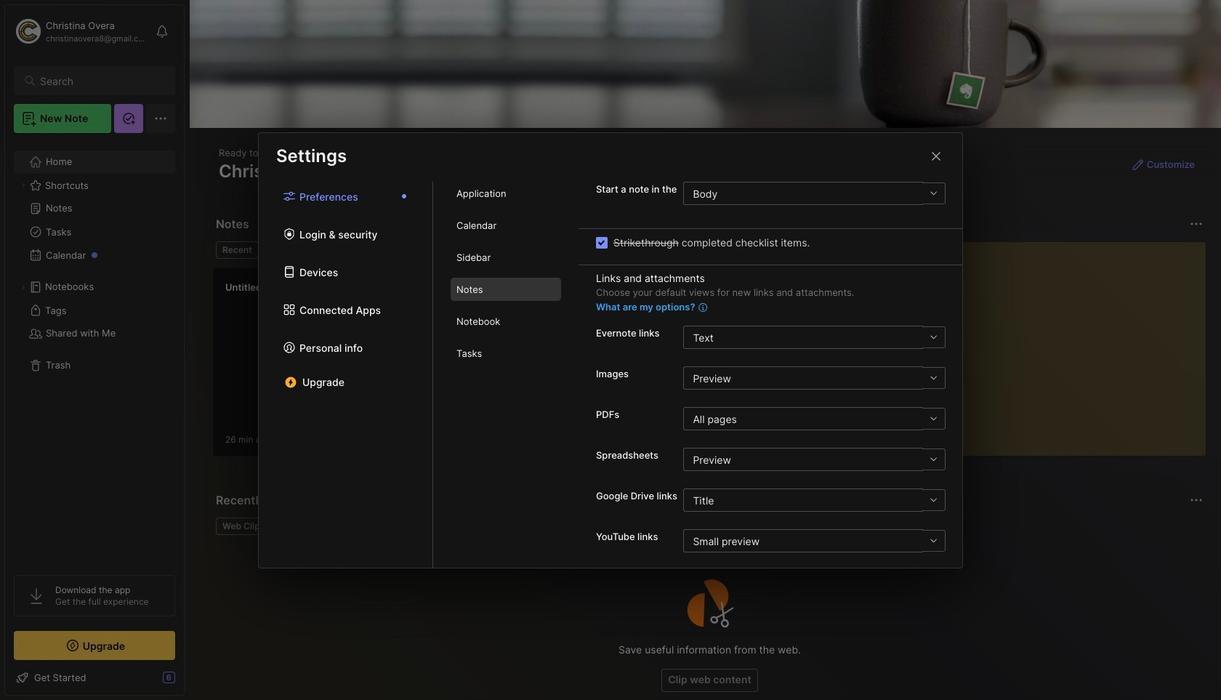 Task type: vqa. For each thing, say whether or not it's contained in the screenshot.
13 notes
no



Task type: locate. For each thing, give the bounding box(es) containing it.
Start writing… text field
[[900, 242, 1206, 444]]

tree
[[5, 142, 184, 562]]

expand notebooks image
[[19, 283, 28, 292]]

Choose default view option for Evernote links field
[[684, 326, 945, 349]]

None search field
[[40, 72, 162, 89]]

row group
[[213, 268, 737, 465]]

close image
[[928, 147, 945, 165]]

Select31 checkbox
[[596, 237, 608, 248]]

Choose default view option for Spreadsheets field
[[684, 448, 945, 471]]

tab list
[[259, 182, 433, 568], [433, 182, 579, 568], [216, 241, 864, 259]]

tab
[[451, 182, 561, 205], [451, 214, 561, 237], [216, 241, 259, 259], [265, 241, 323, 259], [451, 246, 561, 269], [451, 278, 561, 301], [451, 310, 561, 333], [451, 342, 561, 365], [216, 518, 271, 535]]

tree inside main "element"
[[5, 142, 184, 562]]

Choose default view option for PDFs field
[[684, 407, 945, 430]]

Start a new note in the body or title. field
[[684, 182, 946, 205]]

Choose default view option for Images field
[[684, 366, 945, 390]]



Task type: describe. For each thing, give the bounding box(es) containing it.
Choose default view option for Google Drive links field
[[684, 489, 945, 512]]

Choose default view option for YouTube links field
[[684, 529, 945, 553]]

Search text field
[[40, 74, 162, 88]]

none search field inside main "element"
[[40, 72, 162, 89]]

main element
[[0, 0, 189, 700]]



